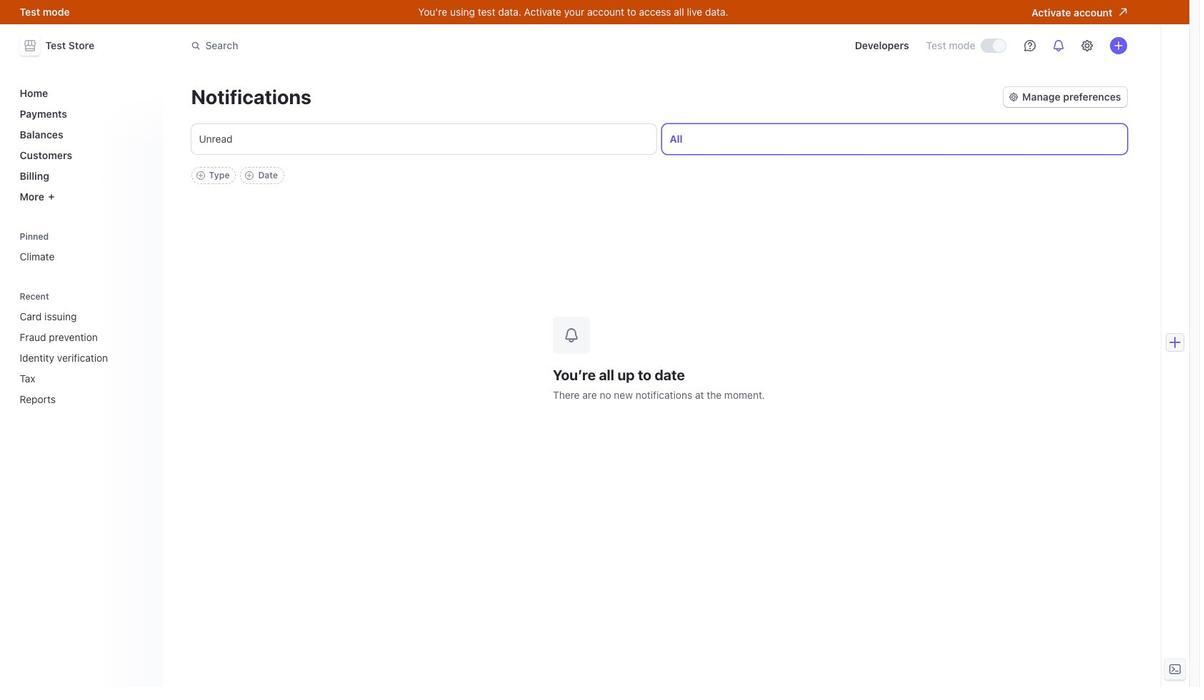 Task type: describe. For each thing, give the bounding box(es) containing it.
Search text field
[[183, 33, 585, 59]]

pinned element
[[14, 231, 154, 269]]

settings image
[[1081, 40, 1093, 51]]

notifications image
[[1053, 40, 1064, 51]]



Task type: vqa. For each thing, say whether or not it's contained in the screenshot.
search box on the top left of the page
yes



Task type: locate. For each thing, give the bounding box(es) containing it.
toolbar
[[191, 167, 284, 184]]

None search field
[[183, 33, 585, 59]]

core navigation links element
[[14, 81, 154, 209]]

2 recent element from the top
[[14, 305, 154, 411]]

tab list
[[191, 124, 1127, 154]]

add date image
[[245, 171, 254, 180]]

Test mode checkbox
[[981, 39, 1006, 52]]

help image
[[1024, 40, 1036, 51]]

1 recent element from the top
[[14, 291, 154, 411]]

add type image
[[196, 171, 205, 180]]

recent element
[[14, 291, 154, 411], [14, 305, 154, 411]]



